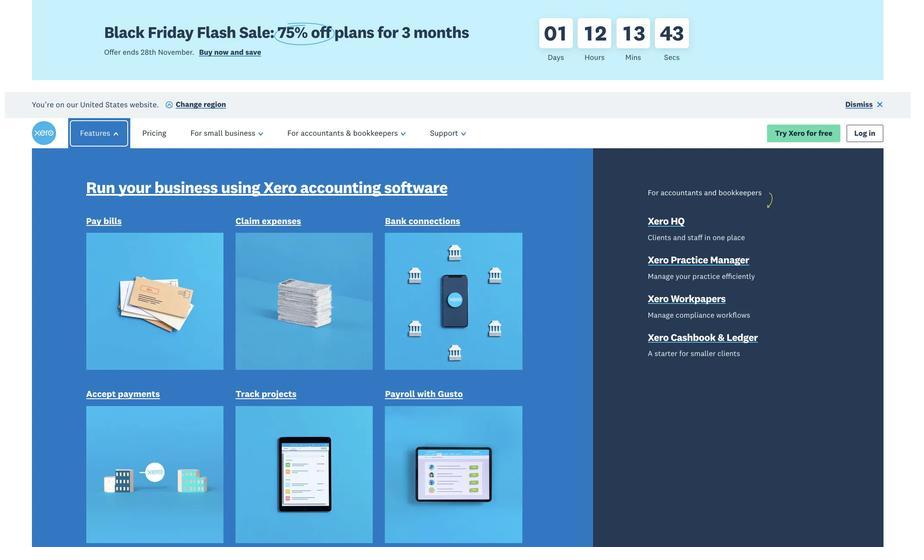 Task type: locate. For each thing, give the bounding box(es) containing it.
1 horizontal spatial accounting
[[300, 177, 381, 197]]

black friday flash sale: 75% off for 3 months! terms apply*
[[104, 360, 332, 393]]

0 vertical spatial black
[[104, 22, 145, 42]]

&
[[346, 128, 351, 138], [718, 331, 725, 344]]

0 vertical spatial bookkeepers
[[353, 128, 398, 138]]

gusto
[[438, 388, 463, 400]]

1 vertical spatial in
[[705, 233, 711, 242]]

states
[[105, 99, 128, 109]]

0 vertical spatial off
[[311, 22, 331, 42]]

1 vertical spatial manage
[[648, 310, 674, 320]]

bank connections
[[385, 215, 460, 227]]

1 horizontal spatial with
[[417, 388, 436, 400]]

1 horizontal spatial off
[[311, 22, 331, 42]]

2 horizontal spatial for
[[648, 188, 659, 198]]

sale: inside black friday flash sale: 75% off for 3 months! terms apply*
[[220, 360, 250, 377]]

2 manage from the top
[[648, 310, 674, 320]]

in left one
[[705, 233, 711, 242]]

for for for small business
[[191, 128, 202, 138]]

efficiently
[[722, 272, 755, 281]]

2 vertical spatial in
[[257, 507, 275, 533]]

1 black from the top
[[104, 22, 145, 42]]

0 vertical spatial plans
[[334, 22, 374, 42]]

1 vertical spatial friday
[[142, 360, 180, 377]]

0 1
[[544, 20, 566, 46]]

love
[[262, 205, 330, 250]]

manage
[[648, 272, 674, 281], [648, 310, 674, 320]]

in for clients and staff in one place
[[705, 233, 711, 242]]

save
[[245, 47, 261, 57]]

friday inside black friday flash sale: 75% off for 3 months! terms apply*
[[142, 360, 180, 377]]

all
[[254, 415, 263, 425]]

website.
[[130, 99, 159, 109]]

you
[[194, 205, 254, 250]]

1 horizontal spatial and
[[673, 233, 686, 242]]

1 vertical spatial accounting
[[104, 270, 288, 315]]

you're
[[32, 99, 54, 109]]

flash for black friday flash sale: 75% off for 3 months! terms apply*
[[183, 360, 217, 377]]

flash inside black friday flash sale: 75% off for 3 months! terms apply*
[[183, 360, 217, 377]]

spend less time in the books
[[104, 507, 373, 533]]

0 horizontal spatial for
[[191, 128, 202, 138]]

track
[[236, 388, 260, 400]]

mins
[[625, 53, 641, 62]]

learn
[[112, 415, 132, 425]]

0 vertical spatial in
[[869, 128, 876, 138]]

0 horizontal spatial with
[[104, 238, 177, 283]]

1 vertical spatial business
[[154, 177, 218, 197]]

0 vertical spatial &
[[346, 128, 351, 138]]

2 horizontal spatial in
[[869, 128, 876, 138]]

0 horizontal spatial 1
[[558, 20, 566, 46]]

bookkeepers
[[353, 128, 398, 138], [719, 188, 762, 198]]

in
[[869, 128, 876, 138], [705, 233, 711, 242], [257, 507, 275, 533]]

bookkeepers for for accountants & bookkeepers
[[353, 128, 398, 138]]

3 1 from the left
[[623, 20, 631, 46]]

1 horizontal spatial your
[[676, 272, 691, 281]]

1 vertical spatial your
[[676, 272, 691, 281]]

clients
[[718, 349, 740, 359]]

log
[[854, 128, 867, 138]]

small
[[204, 128, 223, 138]]

0 vertical spatial flash
[[197, 22, 236, 42]]

pricing
[[142, 128, 166, 138]]

2 horizontal spatial and
[[704, 188, 717, 198]]

black inside black friday flash sale: 75% off for 3 months! terms apply*
[[104, 360, 138, 377]]

in for spend less time in the books
[[257, 507, 275, 533]]

1 manage from the top
[[648, 272, 674, 281]]

workflows
[[716, 310, 750, 320]]

1 horizontal spatial &
[[718, 331, 725, 344]]

run your business using xero accounting software
[[86, 177, 448, 197]]

1 vertical spatial &
[[718, 331, 725, 344]]

1 1 from the left
[[558, 20, 566, 46]]

1 vertical spatial and
[[704, 188, 717, 198]]

0 vertical spatial friday
[[148, 22, 194, 42]]

buy now and save link
[[199, 47, 261, 59]]

business for small
[[225, 128, 255, 138]]

1 horizontal spatial business
[[225, 128, 255, 138]]

sale: up save on the top
[[239, 22, 274, 42]]

and for now
[[230, 47, 244, 57]]

less
[[168, 507, 206, 533]]

1 vertical spatial 75%
[[254, 360, 280, 377]]

xero hq link
[[648, 215, 685, 229]]

sale: up track
[[220, 360, 250, 377]]

the
[[280, 507, 311, 533]]

accountants inside dropdown button
[[301, 128, 344, 138]]

track projects
[[236, 388, 297, 400]]

& inside dropdown button
[[346, 128, 351, 138]]

accountants for &
[[301, 128, 344, 138]]

1 vertical spatial black
[[104, 360, 138, 377]]

software inside back to what you love with xero accounting software
[[104, 303, 249, 348]]

for for for accountants & bookkeepers
[[287, 128, 299, 138]]

1 vertical spatial what
[[134, 415, 152, 425]]

friday
[[148, 22, 194, 42], [142, 360, 180, 377]]

1 horizontal spatial for
[[287, 128, 299, 138]]

run your business using xero accounting software link
[[86, 177, 448, 199]]

payroll
[[385, 388, 415, 400]]

0 horizontal spatial accounting
[[104, 270, 288, 315]]

xero practice manager link
[[648, 254, 749, 268]]

0 vertical spatial your
[[118, 177, 151, 197]]

black up the accept payments
[[104, 360, 138, 377]]

buy
[[199, 47, 213, 57]]

1 horizontal spatial software
[[384, 177, 448, 197]]

sale: for black friday flash sale:
[[239, 22, 274, 42]]

off inside black friday flash sale: 75% off for 3 months! terms apply*
[[284, 360, 300, 377]]

0 horizontal spatial business
[[154, 177, 218, 197]]

0 vertical spatial manage
[[648, 272, 674, 281]]

0 vertical spatial with
[[104, 238, 177, 283]]

change region
[[176, 100, 226, 109]]

1 vertical spatial with
[[417, 388, 436, 400]]

ledger
[[727, 331, 758, 344]]

compare
[[220, 415, 252, 425]]

0 horizontal spatial &
[[346, 128, 351, 138]]

and
[[230, 47, 244, 57], [704, 188, 717, 198], [673, 233, 686, 242]]

0 vertical spatial and
[[230, 47, 244, 57]]

manage your practice efficiently
[[648, 272, 755, 281]]

1 vertical spatial software
[[104, 303, 249, 348]]

0 vertical spatial what
[[104, 205, 187, 250]]

off
[[311, 22, 331, 42], [284, 360, 300, 377]]

1 right 0
[[558, 20, 566, 46]]

0 horizontal spatial bookkeepers
[[353, 128, 398, 138]]

01 days, 12 hours, 13 minutes and 43 seconds timer
[[539, 12, 811, 68]]

flash
[[197, 22, 236, 42], [183, 360, 217, 377]]

try xero for free link
[[767, 125, 840, 142]]

1 vertical spatial off
[[284, 360, 300, 377]]

0 horizontal spatial off
[[284, 360, 300, 377]]

can
[[171, 415, 184, 425]]

manage down xero workpapers 'link'
[[648, 310, 674, 320]]

75% inside black friday flash sale: 75% off for 3 months! terms apply*
[[254, 360, 280, 377]]

1 horizontal spatial in
[[705, 233, 711, 242]]

for accountants and bookkeepers
[[648, 188, 762, 198]]

1 for 1 3
[[623, 20, 631, 46]]

a xero user decorating a cake with blue icing. social proof badges surrounding the circular image. image
[[467, 149, 883, 459]]

black up ends
[[104, 22, 145, 42]]

1 for 1 2
[[585, 20, 592, 46]]

compliance
[[676, 310, 715, 320]]

0 vertical spatial accounting
[[300, 177, 381, 197]]

1 horizontal spatial 1
[[585, 20, 592, 46]]

learn what xero can do
[[112, 415, 194, 425]]

friday up 'november.'
[[148, 22, 194, 42]]

for inside black friday flash sale: 75% off for 3 months! terms apply*
[[303, 360, 321, 377]]

0 horizontal spatial software
[[104, 303, 249, 348]]

pay
[[86, 215, 102, 227]]

secs
[[664, 53, 680, 62]]

1 horizontal spatial plans
[[334, 22, 374, 42]]

xero homepage image
[[32, 121, 56, 146]]

0 horizontal spatial and
[[230, 47, 244, 57]]

expenses
[[262, 215, 301, 227]]

1 vertical spatial sale:
[[220, 360, 250, 377]]

0 horizontal spatial plans
[[264, 415, 284, 425]]

0 horizontal spatial accountants
[[301, 128, 344, 138]]

0 horizontal spatial your
[[118, 177, 151, 197]]

1 vertical spatial bookkeepers
[[719, 188, 762, 198]]

business for your
[[154, 177, 218, 197]]

1 left 2
[[585, 20, 592, 46]]

for small business button
[[178, 118, 275, 149]]

claim
[[236, 215, 260, 227]]

0 vertical spatial accountants
[[301, 128, 344, 138]]

2 1 from the left
[[585, 20, 592, 46]]

your right 'run'
[[118, 177, 151, 197]]

0 vertical spatial business
[[225, 128, 255, 138]]

offer ends 28th november.
[[104, 47, 194, 57]]

0 horizontal spatial in
[[257, 507, 275, 533]]

manage down practice
[[648, 272, 674, 281]]

for accountants & bookkeepers
[[287, 128, 398, 138]]

friday up payments
[[142, 360, 180, 377]]

business inside for small business dropdown button
[[225, 128, 255, 138]]

payroll with gusto link
[[385, 388, 463, 402]]

your inside run your business using xero accounting software link
[[118, 177, 151, 197]]

bookkeepers inside dropdown button
[[353, 128, 398, 138]]

0 vertical spatial sale:
[[239, 22, 274, 42]]

2 horizontal spatial 1
[[623, 20, 631, 46]]

2 black from the top
[[104, 360, 138, 377]]

1 vertical spatial accountants
[[661, 188, 702, 198]]

in right log
[[869, 128, 876, 138]]

in left the
[[257, 507, 275, 533]]

1 horizontal spatial bookkeepers
[[719, 188, 762, 198]]

your down practice
[[676, 272, 691, 281]]

free
[[819, 128, 833, 138]]

accountants for and
[[661, 188, 702, 198]]

xero hq
[[648, 215, 685, 227]]

1 horizontal spatial accountants
[[661, 188, 702, 198]]

claim expenses link
[[236, 215, 301, 229]]

1 vertical spatial flash
[[183, 360, 217, 377]]

accounting
[[300, 177, 381, 197], [104, 270, 288, 315]]

sale:
[[239, 22, 274, 42], [220, 360, 250, 377]]

business inside run your business using xero accounting software link
[[154, 177, 218, 197]]

books
[[315, 507, 373, 533]]

workpapers
[[671, 292, 726, 305]]

with
[[104, 238, 177, 283], [417, 388, 436, 400]]

1 up mins
[[623, 20, 631, 46]]



Task type: describe. For each thing, give the bounding box(es) containing it.
for for for accountants and bookkeepers
[[648, 188, 659, 198]]

change region button
[[165, 100, 226, 111]]

accept payments
[[86, 388, 160, 400]]

to
[[258, 172, 292, 218]]

& for cashbook
[[718, 331, 725, 344]]

xero cashbook & ledger
[[648, 331, 758, 344]]

a
[[648, 349, 653, 359]]

xero workpapers
[[648, 292, 726, 305]]

hq
[[671, 215, 685, 227]]

starter
[[655, 349, 677, 359]]

clients and staff in one place
[[648, 233, 745, 242]]

plans for 3 months
[[331, 22, 469, 42]]

1 2
[[585, 20, 606, 46]]

2
[[595, 20, 606, 46]]

learn what xero can do link
[[104, 411, 202, 429]]

our
[[66, 99, 78, 109]]

smaller
[[691, 349, 716, 359]]

log in
[[854, 128, 876, 138]]

black for black friday flash sale:
[[104, 22, 145, 42]]

region
[[204, 100, 226, 109]]

bookkeepers for for accountants and bookkeepers
[[719, 188, 762, 198]]

and for accountants
[[704, 188, 717, 198]]

accounting inside back to what you love with xero accounting software
[[104, 270, 288, 315]]

features
[[80, 128, 110, 138]]

friday for black friday flash sale:
[[148, 22, 194, 42]]

0 vertical spatial 75%
[[278, 22, 308, 42]]

time
[[210, 507, 253, 533]]

staff
[[688, 233, 703, 242]]

pay bills
[[86, 215, 122, 227]]

connections
[[409, 215, 460, 227]]

one
[[713, 233, 725, 242]]

place
[[727, 233, 745, 242]]

sale: for black friday flash sale: 75% off for 3 months! terms apply*
[[220, 360, 250, 377]]

support button
[[418, 118, 478, 149]]

with inside back to what you love with xero accounting software
[[104, 238, 177, 283]]

black for black friday flash sale: 75% off for 3 months! terms apply*
[[104, 360, 138, 377]]

friday for black friday flash sale: 75% off for 3 months! terms apply*
[[142, 360, 180, 377]]

payments
[[118, 388, 160, 400]]

hours
[[585, 53, 605, 62]]

bank
[[385, 215, 407, 227]]

compare all plans link
[[220, 415, 284, 427]]

claim expenses
[[236, 215, 301, 227]]

do
[[185, 415, 194, 425]]

ends
[[123, 47, 139, 57]]

apply*
[[200, 376, 240, 393]]

0
[[544, 20, 557, 46]]

& for accountants
[[346, 128, 351, 138]]

try
[[775, 128, 787, 138]]

2 vertical spatial and
[[673, 233, 686, 242]]

back
[[170, 172, 250, 218]]

manage for practice
[[648, 272, 674, 281]]

practice
[[671, 254, 708, 266]]

28th
[[141, 47, 156, 57]]

clients
[[648, 233, 671, 242]]

cashbook
[[671, 331, 716, 344]]

using
[[221, 177, 260, 197]]

flash for black friday flash sale:
[[197, 22, 236, 42]]

0 vertical spatial software
[[384, 177, 448, 197]]

dismiss
[[845, 100, 873, 109]]

xero inside back to what you love with xero accounting software
[[184, 238, 260, 283]]

accept
[[86, 388, 116, 400]]

75% off
[[278, 22, 331, 42]]

manage compliance workflows
[[648, 310, 750, 320]]

terms
[[158, 376, 196, 393]]

features button
[[65, 118, 133, 149]]

months
[[414, 22, 469, 42]]

november.
[[158, 47, 194, 57]]

xero practice manager
[[648, 254, 749, 266]]

now
[[214, 47, 229, 57]]

4
[[660, 20, 672, 46]]

track projects link
[[236, 388, 297, 402]]

xero inside 'link'
[[648, 292, 669, 305]]

xero cashbook & ledger link
[[648, 331, 758, 346]]

accept payments link
[[86, 388, 160, 402]]

projects
[[262, 388, 297, 400]]

days
[[548, 53, 564, 62]]

3 inside black friday flash sale: 75% off for 3 months! terms apply*
[[324, 360, 332, 377]]

manage for workpapers
[[648, 310, 674, 320]]

payroll with gusto
[[385, 388, 463, 400]]

your for run
[[118, 177, 151, 197]]

pricing link
[[130, 118, 178, 149]]

1 3
[[623, 20, 645, 46]]

bank connections link
[[385, 215, 460, 229]]

manager
[[710, 254, 749, 266]]

black friday flash sale:
[[104, 22, 278, 42]]

1 vertical spatial plans
[[264, 415, 284, 425]]

your for manage
[[676, 272, 691, 281]]

pay bills link
[[86, 215, 122, 229]]

xero workpapers link
[[648, 292, 726, 307]]

united
[[80, 99, 103, 109]]

what inside back to what you love with xero accounting software
[[104, 205, 187, 250]]



Task type: vqa. For each thing, say whether or not it's contained in the screenshot.
Watch to the bottom
no



